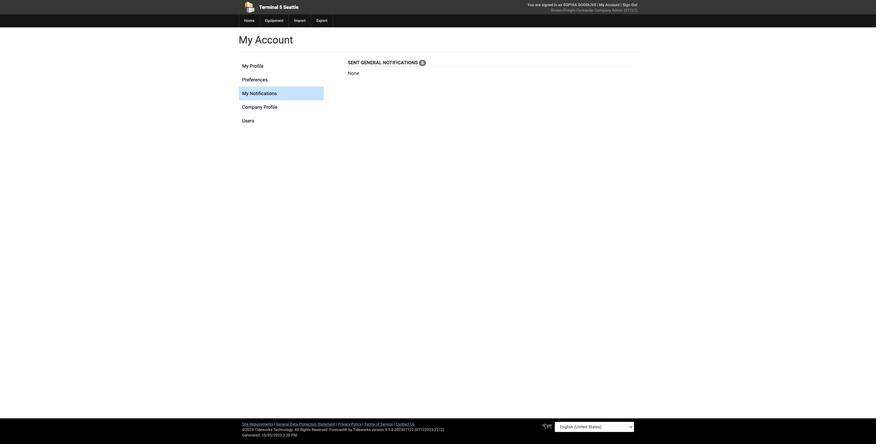 Task type: locate. For each thing, give the bounding box(es) containing it.
none
[[348, 71, 359, 76]]

account
[[606, 3, 620, 7], [255, 34, 293, 46]]

0 horizontal spatial profile
[[250, 63, 263, 69]]

tideworks
[[353, 428, 371, 432]]

users
[[242, 118, 254, 124]]

2212)
[[434, 428, 444, 432]]

1 horizontal spatial profile
[[264, 104, 277, 110]]

contact us link
[[396, 422, 415, 427]]

my notifications
[[242, 91, 277, 96]]

sent
[[348, 60, 360, 65]]

profile
[[250, 63, 263, 69], [264, 104, 277, 110]]

0 horizontal spatial general
[[276, 422, 289, 427]]

contact
[[396, 422, 409, 427]]

requirements
[[250, 422, 273, 427]]

1 horizontal spatial company
[[595, 8, 611, 13]]

terms of service link
[[364, 422, 393, 427]]

site requirements link
[[242, 422, 273, 427]]

protection
[[299, 422, 317, 427]]

general up the technology.
[[276, 422, 289, 427]]

1 vertical spatial profile
[[264, 104, 277, 110]]

0 vertical spatial account
[[606, 3, 620, 7]]

account down equipment link
[[255, 34, 293, 46]]

0 horizontal spatial company
[[242, 104, 262, 110]]

you
[[528, 3, 534, 7]]

by
[[348, 428, 352, 432]]

admin
[[612, 8, 623, 13]]

home
[[244, 18, 254, 23]]

1 vertical spatial account
[[255, 34, 293, 46]]

rights
[[300, 428, 311, 432]]

company inside you are signed in as sophia goodlive | my account | sign out broker/freight forwarder company admin (57721)
[[595, 8, 611, 13]]

policy
[[351, 422, 362, 427]]

notifications
[[383, 60, 418, 65], [250, 91, 277, 96]]

1 vertical spatial company
[[242, 104, 262, 110]]

profile for my profile
[[250, 63, 263, 69]]

sent general notifications 0
[[348, 60, 424, 65]]

notifications up 'company profile'
[[250, 91, 277, 96]]

0 horizontal spatial account
[[255, 34, 293, 46]]

0 vertical spatial profile
[[250, 63, 263, 69]]

import link
[[289, 14, 311, 27]]

my
[[599, 3, 605, 7], [239, 34, 253, 46], [242, 63, 249, 69], [242, 91, 249, 96]]

company
[[595, 8, 611, 13], [242, 104, 262, 110]]

|
[[597, 3, 598, 7], [621, 3, 622, 7], [274, 422, 275, 427], [336, 422, 337, 427], [363, 422, 364, 427], [394, 422, 395, 427]]

| up the technology.
[[274, 422, 275, 427]]

forecast®
[[329, 428, 347, 432]]

my down home link
[[239, 34, 253, 46]]

equipment
[[265, 18, 284, 23]]

home link
[[239, 14, 260, 27]]

reserved.
[[312, 428, 329, 432]]

0 vertical spatial company
[[595, 8, 611, 13]]

account inside you are signed in as sophia goodlive | my account | sign out broker/freight forwarder company admin (57721)
[[606, 3, 620, 7]]

profile down my notifications
[[264, 104, 277, 110]]

export link
[[311, 14, 333, 27]]

notifications inside the sent general notifications 0
[[383, 60, 418, 65]]

1 horizontal spatial notifications
[[383, 60, 418, 65]]

9.5.0.202307122
[[385, 428, 414, 432]]

as
[[558, 3, 562, 7]]

0 horizontal spatial notifications
[[250, 91, 277, 96]]

company up the users
[[242, 104, 262, 110]]

are
[[535, 3, 541, 7]]

1 horizontal spatial general
[[361, 60, 382, 65]]

0 vertical spatial general
[[361, 60, 382, 65]]

0 vertical spatial notifications
[[383, 60, 418, 65]]

profile up preferences in the left of the page
[[250, 63, 263, 69]]

general right sent
[[361, 60, 382, 65]]

general
[[361, 60, 382, 65], [276, 422, 289, 427]]

1 vertical spatial notifications
[[250, 91, 277, 96]]

my down preferences in the left of the page
[[242, 91, 249, 96]]

my account
[[239, 34, 293, 46]]

notifications left 0 at top left
[[383, 60, 418, 65]]

signed
[[542, 3, 553, 7]]

my right the goodlive
[[599, 3, 605, 7]]

you are signed in as sophia goodlive | my account | sign out broker/freight forwarder company admin (57721)
[[528, 3, 637, 13]]

company down my account link
[[595, 8, 611, 13]]

| up 9.5.0.202307122
[[394, 422, 395, 427]]

1 horizontal spatial account
[[606, 3, 620, 7]]

account up admin
[[606, 3, 620, 7]]

my up preferences in the left of the page
[[242, 63, 249, 69]]

1 vertical spatial general
[[276, 422, 289, 427]]



Task type: vqa. For each thing, say whether or not it's contained in the screenshot.
Users
yes



Task type: describe. For each thing, give the bounding box(es) containing it.
general inside the sent general notifications 0
[[361, 60, 382, 65]]

statement
[[318, 422, 335, 427]]

generated:
[[242, 433, 261, 438]]

forwarder
[[577, 8, 594, 13]]

service
[[381, 422, 393, 427]]

preferences
[[242, 77, 268, 82]]

terminal 5 seattle link
[[239, 0, 399, 14]]

my inside you are signed in as sophia goodlive | my account | sign out broker/freight forwarder company admin (57721)
[[599, 3, 605, 7]]

in
[[554, 3, 557, 7]]

profile for company profile
[[264, 104, 277, 110]]

all
[[295, 428, 299, 432]]

general inside site requirements | general data protection statement | privacy policy | terms of service | contact us ©2023 tideworks technology. all rights reserved. forecast® by tideworks version 9.5.0.202307122 (07122023-2212) generated: 10/05/2023 2:20 pm
[[276, 422, 289, 427]]

2:20
[[283, 433, 290, 438]]

pm
[[291, 433, 297, 438]]

my for my account
[[239, 34, 253, 46]]

terms
[[364, 422, 375, 427]]

import
[[294, 18, 306, 23]]

sign
[[623, 3, 630, 7]]

us
[[410, 422, 415, 427]]

my for my profile
[[242, 63, 249, 69]]

(57721)
[[624, 8, 637, 13]]

privacy policy link
[[338, 422, 362, 427]]

| up forecast®
[[336, 422, 337, 427]]

terminal
[[259, 4, 278, 10]]

seattle
[[283, 4, 299, 10]]

out
[[631, 3, 637, 7]]

my for my notifications
[[242, 91, 249, 96]]

general data protection statement link
[[276, 422, 335, 427]]

5
[[280, 4, 282, 10]]

data
[[290, 422, 298, 427]]

company profile
[[242, 104, 277, 110]]

my account link
[[599, 3, 620, 7]]

my profile
[[242, 63, 263, 69]]

0
[[421, 61, 424, 65]]

site requirements | general data protection statement | privacy policy | terms of service | contact us ©2023 tideworks technology. all rights reserved. forecast® by tideworks version 9.5.0.202307122 (07122023-2212) generated: 10/05/2023 2:20 pm
[[242, 422, 444, 438]]

version
[[372, 428, 384, 432]]

| right the goodlive
[[597, 3, 598, 7]]

sign out link
[[623, 3, 637, 7]]

technology.
[[273, 428, 294, 432]]

10/05/2023
[[262, 433, 282, 438]]

export
[[316, 18, 328, 23]]

| left sign
[[621, 3, 622, 7]]

equipment link
[[260, 14, 289, 27]]

site
[[242, 422, 249, 427]]

terminal 5 seattle
[[259, 4, 299, 10]]

| up 'tideworks'
[[363, 422, 364, 427]]

broker/freight
[[551, 8, 576, 13]]

goodlive
[[578, 3, 596, 7]]

privacy
[[338, 422, 350, 427]]

©2023 tideworks
[[242, 428, 272, 432]]

sophia
[[563, 3, 577, 7]]

of
[[376, 422, 380, 427]]

(07122023-
[[415, 428, 434, 432]]



